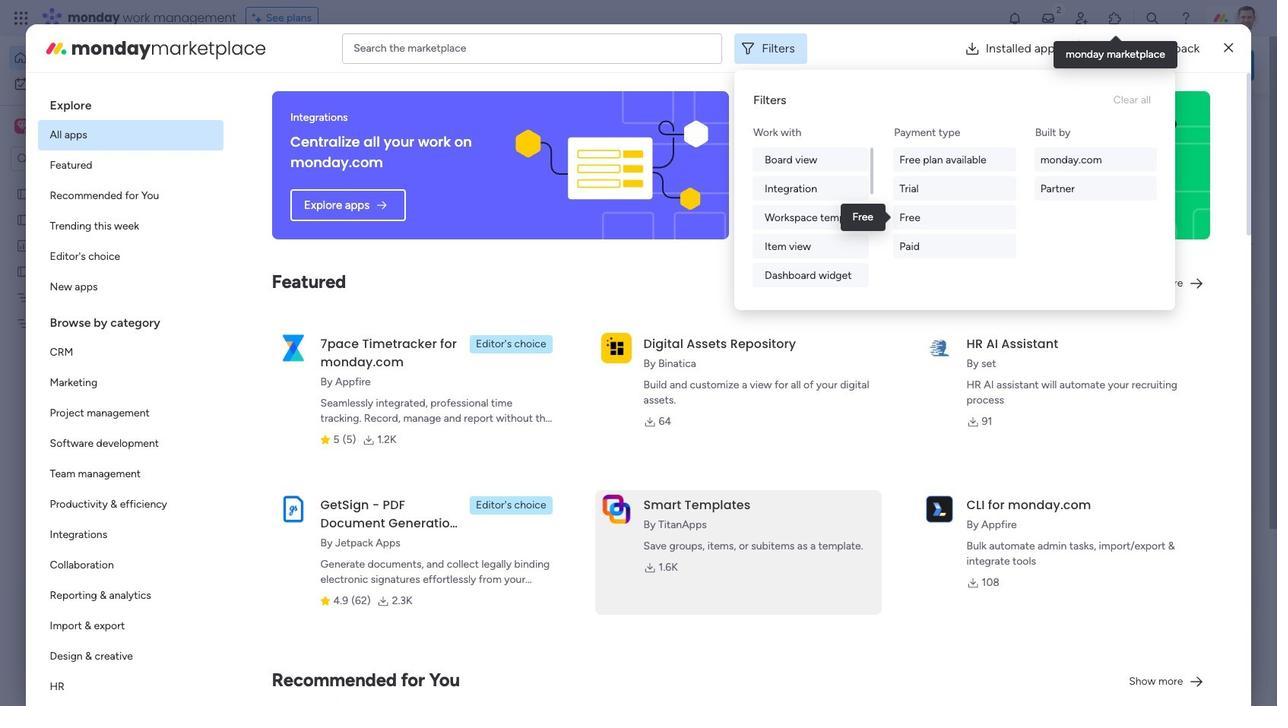 Task type: describe. For each thing, give the bounding box(es) containing it.
circle o image
[[1049, 182, 1059, 193]]

1 horizontal spatial monday marketplace image
[[1108, 11, 1123, 26]]

help center element
[[1027, 627, 1255, 688]]

0 horizontal spatial terry turtle image
[[271, 681, 301, 706]]

invite members image
[[1075, 11, 1090, 26]]

notifications image
[[1008, 11, 1023, 26]]

v2 bolt switch image
[[1157, 57, 1166, 73]]

workspace image
[[14, 118, 30, 135]]

2 banner logo image from the left
[[995, 91, 1193, 240]]

1 heading from the top
[[38, 85, 223, 120]]

2 element
[[388, 573, 407, 591]]

1 horizontal spatial terry turtle image
[[1235, 6, 1259, 30]]

2 heading from the top
[[38, 303, 223, 338]]



Task type: locate. For each thing, give the bounding box(es) containing it.
help image
[[1179, 11, 1194, 26]]

2 check circle image from the top
[[1049, 162, 1059, 174]]

2 image
[[1052, 1, 1066, 18]]

1 check circle image from the top
[[1049, 143, 1059, 154]]

public dashboard image
[[751, 278, 768, 294]]

getting started element
[[1027, 554, 1255, 615]]

Search in workspace field
[[32, 150, 127, 168]]

1 vertical spatial heading
[[38, 303, 223, 338]]

list box
[[38, 85, 223, 706], [0, 178, 194, 541]]

0 horizontal spatial monday marketplace image
[[44, 36, 68, 60]]

public board image inside the quick search results list box
[[254, 278, 271, 294]]

1 horizontal spatial banner logo image
[[995, 91, 1193, 240]]

terry turtle image
[[1235, 6, 1259, 30], [271, 681, 301, 706]]

monday marketplace image
[[1108, 11, 1123, 26], [44, 36, 68, 60]]

1 vertical spatial terry turtle image
[[271, 681, 301, 706]]

templates image image
[[1040, 306, 1241, 411]]

1 vertical spatial check circle image
[[1049, 162, 1059, 174]]

dapulse x slim image
[[1225, 39, 1234, 57], [1232, 110, 1250, 129]]

option
[[9, 46, 185, 70], [9, 71, 185, 96], [38, 120, 223, 151], [38, 151, 223, 181], [0, 180, 194, 183], [38, 181, 223, 211], [38, 211, 223, 242], [38, 242, 223, 272], [38, 272, 223, 303], [38, 338, 223, 368], [38, 368, 223, 398], [38, 398, 223, 429], [38, 429, 223, 459], [38, 459, 223, 490], [38, 490, 223, 520], [38, 520, 223, 551], [38, 551, 223, 581], [38, 581, 223, 611], [38, 611, 223, 642], [38, 642, 223, 672], [38, 672, 223, 703]]

1 vertical spatial dapulse x slim image
[[1232, 110, 1250, 129]]

0 vertical spatial check circle image
[[1049, 143, 1059, 154]]

0 vertical spatial heading
[[38, 85, 223, 120]]

public dashboard image
[[16, 238, 30, 252]]

0 horizontal spatial banner logo image
[[513, 91, 711, 240]]

check circle image
[[1049, 143, 1059, 154], [1049, 162, 1059, 174]]

workspace image
[[17, 118, 27, 135]]

app logo image
[[278, 333, 308, 363], [601, 333, 632, 363], [924, 333, 955, 363], [278, 494, 308, 525], [601, 494, 632, 525], [924, 494, 955, 525]]

workspace selection element
[[14, 117, 127, 137]]

heading
[[38, 85, 223, 120], [38, 303, 223, 338]]

search everything image
[[1145, 11, 1160, 26]]

v2 user feedback image
[[1039, 56, 1050, 74]]

0 vertical spatial monday marketplace image
[[1108, 11, 1123, 26]]

0 vertical spatial dapulse x slim image
[[1225, 39, 1234, 57]]

see plans image
[[252, 10, 266, 27]]

quick search results list box
[[235, 142, 990, 530]]

update feed image
[[1041, 11, 1056, 26]]

1 vertical spatial monday marketplace image
[[44, 36, 68, 60]]

0 vertical spatial terry turtle image
[[1235, 6, 1259, 30]]

1 banner logo image from the left
[[513, 91, 711, 240]]

public board image
[[16, 186, 30, 201], [16, 212, 30, 227], [16, 264, 30, 278], [254, 278, 271, 294]]

component image
[[751, 302, 765, 315]]

banner logo image
[[513, 91, 711, 240], [995, 91, 1193, 240]]

select product image
[[14, 11, 29, 26]]



Task type: vqa. For each thing, say whether or not it's contained in the screenshot.
Notifications icon
yes



